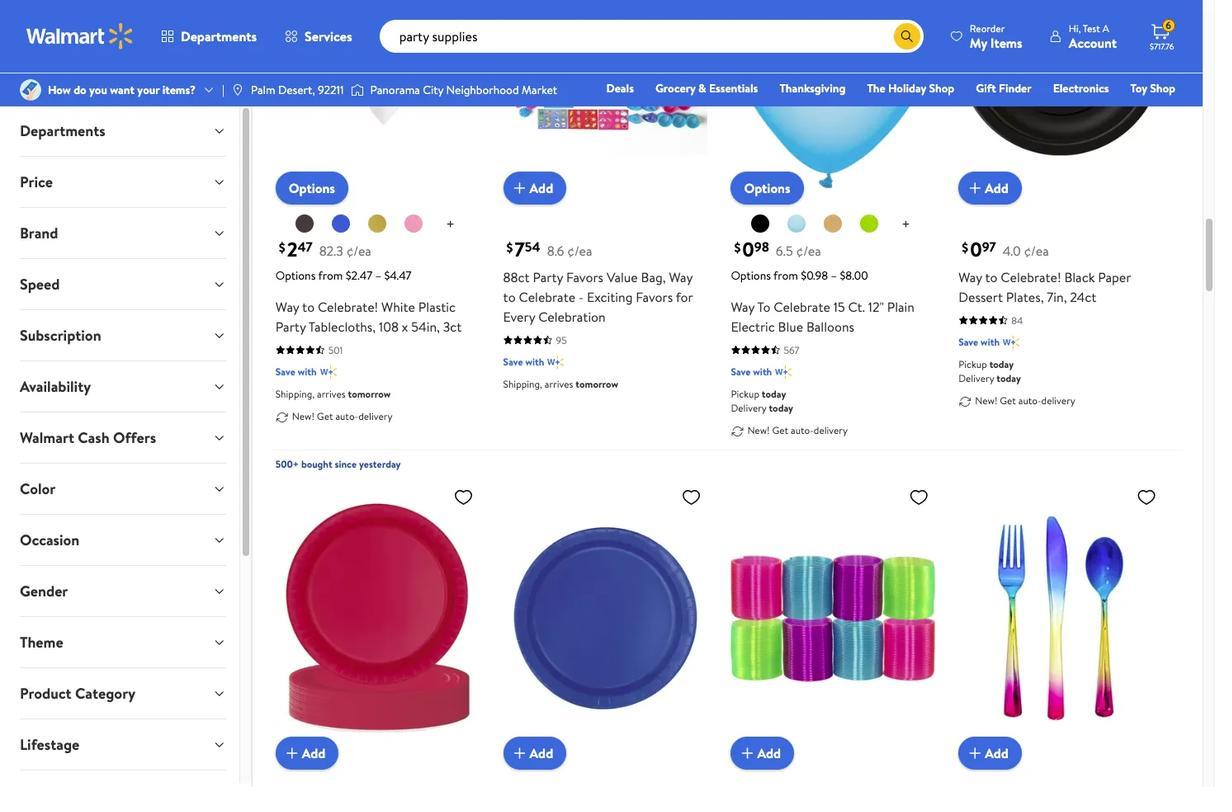 Task type: vqa. For each thing, say whether or not it's contained in the screenshot.
'Returns'
no



Task type: describe. For each thing, give the bounding box(es) containing it.
1 vertical spatial walmart plus image
[[776, 364, 792, 381]]

gender button
[[7, 567, 239, 617]]

value
[[607, 268, 638, 286]]

47
[[298, 238, 313, 256]]

how do you want your items?
[[48, 82, 196, 98]]

walmart cash offers
[[20, 428, 156, 448]]

departments button
[[147, 17, 271, 56]]

you
[[89, 82, 107, 98]]

subscription tab
[[7, 311, 239, 361]]

fashion link
[[919, 102, 972, 121]]

one
[[1049, 103, 1074, 120]]

brand tab
[[7, 208, 239, 259]]

grocery & essentials
[[656, 80, 758, 97]]

blue
[[778, 318, 804, 336]]

6.5
[[776, 242, 793, 260]]

since
[[335, 457, 357, 471]]

cash
[[78, 428, 110, 448]]

$2.47
[[346, 267, 373, 284]]

my
[[970, 33, 988, 52]]

500+
[[276, 457, 299, 471]]

departments inside dropdown button
[[20, 121, 105, 141]]

walmart+
[[1127, 103, 1176, 120]]

items
[[991, 33, 1023, 52]]

500+ bought since yesterday
[[276, 457, 401, 471]]

product category tab
[[7, 669, 239, 719]]

save with down tablecloths,
[[276, 365, 317, 379]]

toy shop link
[[1124, 79, 1183, 97]]

to inside way to celebrate! white plastic party tablecloths, 108 x 54in, 3ct
[[302, 298, 315, 316]]

1 horizontal spatial shipping,
[[503, 377, 543, 391]]

– for 0
[[831, 267, 838, 284]]

6 $717.76
[[1150, 18, 1175, 52]]

+ for 0
[[902, 213, 911, 234]]

$ for $ 0 98 6.5 ¢/ea options from $0.98 – $8.00
[[735, 239, 741, 257]]

1 horizontal spatial delivery
[[959, 372, 995, 386]]

product category button
[[7, 669, 239, 719]]

0 horizontal spatial shipping,
[[276, 387, 315, 401]]

$0.98
[[801, 267, 828, 284]]

deals
[[607, 80, 634, 97]]

green image
[[860, 214, 879, 234]]

2 horizontal spatial delivery
[[1042, 394, 1076, 408]]

options inside $ 0 98 6.5 ¢/ea options from $0.98 – $8.00
[[731, 267, 771, 284]]

add button for way to celebrate! electric blue paper dessert plates, 7in, 24ct 'image' at the bottom of the page
[[503, 737, 567, 770]]

brand
[[20, 223, 58, 244]]

plastic
[[419, 298, 456, 316]]

way to celebrate! red paper dessert plates, 7in, 24ct image
[[276, 481, 480, 757]]

add for way to celebrate! red paper dessert plates, 7in, 24ct image at the left
[[302, 745, 326, 763]]

x
[[402, 318, 408, 336]]

-
[[579, 288, 584, 306]]

black image
[[295, 214, 315, 234]]

black image
[[751, 214, 770, 234]]

paper
[[1099, 268, 1131, 286]]

deals link
[[599, 79, 642, 97]]

exciting
[[587, 288, 633, 306]]

get for 2
[[317, 410, 333, 424]]

price button
[[7, 157, 239, 207]]

the
[[868, 80, 886, 97]]

home
[[874, 103, 905, 120]]

theme
[[20, 633, 63, 653]]

departments button
[[7, 106, 239, 156]]

search icon image
[[901, 30, 914, 43]]

desert,
[[278, 82, 315, 98]]

|
[[222, 82, 225, 98]]

blue image
[[787, 214, 807, 234]]

4.0
[[1003, 242, 1021, 260]]

new! for 2
[[292, 410, 315, 424]]

yesterday
[[359, 457, 401, 471]]

light pink image
[[404, 214, 424, 234]]

celebrate! inside $ 0 97 4.0 ¢/ea way to celebrate! black paper dessert plates, 7in, 24ct
[[1001, 268, 1062, 286]]

walmart cash offers tab
[[7, 413, 239, 463]]

way to celebrate! white plastic party tablecloths, 108 x 54in, 3ct
[[276, 298, 462, 336]]

Search search field
[[380, 20, 924, 53]]

speed tab
[[7, 259, 239, 310]]

celebrate! inside way to celebrate! white plastic party tablecloths, 108 x 54in, 3ct
[[318, 298, 378, 316]]

$ 0 98 6.5 ¢/ea options from $0.98 – $8.00
[[731, 235, 869, 284]]

add to favorites list, way to celebrate! red paper dessert plates, 7in, 24ct image
[[454, 487, 474, 508]]

12"
[[869, 298, 884, 316]]

market
[[522, 82, 558, 98]]

to inside $ 0 97 4.0 ¢/ea way to celebrate! black paper dessert plates, 7in, 24ct
[[986, 268, 998, 286]]

one debit link
[[1042, 102, 1113, 121]]

$ for $ 7 54 8.6 ¢/ea 88ct party favors value bag, way to celebrate - exciting favors for every celebration
[[507, 239, 513, 257]]

price
[[20, 172, 53, 192]]

$4.47
[[384, 267, 412, 284]]

home link
[[867, 102, 912, 121]]

departments tab
[[7, 106, 239, 156]]

add for way to celebrate plastic neon springs party favors girls birthday gift - 8 count, age 3+ years image
[[758, 745, 781, 763]]

occasion button
[[7, 515, 239, 566]]

$8.00
[[840, 267, 869, 284]]

color
[[20, 479, 56, 500]]

celebrate inside $ 7 54 8.6 ¢/ea 88ct party favors value bag, way to celebrate - exciting favors for every celebration
[[519, 288, 576, 306]]

15
[[834, 298, 845, 316]]

every
[[503, 308, 535, 326]]

add button for way to celebrate! red paper dessert plates, 7in, 24ct image at the left
[[276, 737, 339, 770]]

add to favorites list, way to celebrate! rainbow cutlery 24 ct. multicolor utensils. party decorations; children; adults image
[[1137, 487, 1157, 508]]

92211
[[318, 82, 344, 98]]

a
[[1103, 21, 1110, 35]]

clear search field text image
[[874, 29, 888, 43]]

– for 2
[[375, 267, 382, 284]]

availability tab
[[7, 362, 239, 412]]

black
[[1065, 268, 1095, 286]]

1 vertical spatial delivery
[[731, 401, 767, 415]]

subscription button
[[7, 311, 239, 361]]

way to celebrate! electric blue paper dessert plates, 7in, 24ct image
[[503, 481, 708, 757]]

0 horizontal spatial tomorrow
[[348, 387, 391, 401]]

departments inside popup button
[[181, 27, 257, 45]]

add to cart image for way to celebrate! red paper dessert plates, 7in, 24ct image at the left
[[282, 744, 302, 764]]

for
[[676, 288, 693, 306]]

54
[[525, 238, 541, 256]]

lifestage button
[[7, 720, 239, 771]]

way inside way to celebrate 15 ct. 12" plain electric blue balloons
[[731, 298, 755, 316]]

with down tablecloths,
[[298, 365, 317, 379]]

2
[[287, 235, 298, 263]]

0 horizontal spatial pickup today delivery today
[[731, 387, 794, 415]]

the holiday shop link
[[860, 79, 962, 97]]

color button
[[7, 464, 239, 515]]

price tab
[[7, 157, 239, 207]]

97
[[982, 238, 997, 256]]

add button for way to celebrate plastic neon springs party favors girls birthday gift - 8 count, age 3+ years image
[[731, 737, 794, 770]]

¢/ea for $ 7 54 8.6 ¢/ea 88ct party favors value bag, way to celebrate - exciting favors for every celebration
[[568, 242, 593, 260]]

fashion
[[926, 103, 964, 120]]

essentials
[[709, 80, 758, 97]]

$717.76
[[1150, 40, 1175, 52]]

options link for 0
[[731, 172, 804, 205]]

do
[[74, 82, 86, 98]]

holiday
[[889, 80, 927, 97]]

with down electric
[[753, 365, 772, 379]]

plates,
[[1007, 288, 1044, 306]]

1 horizontal spatial arrives
[[545, 377, 573, 391]]

1 horizontal spatial walmart plus image
[[548, 354, 564, 371]]

want
[[110, 82, 135, 98]]

grocery
[[656, 80, 696, 97]]

24ct
[[1071, 288, 1097, 306]]

theme button
[[7, 618, 239, 668]]

from for 0
[[774, 267, 799, 284]]

7
[[515, 235, 525, 263]]

services button
[[271, 17, 366, 56]]

82.3
[[319, 242, 343, 260]]

occasion tab
[[7, 515, 239, 566]]

 image for panorama
[[351, 82, 364, 98]]

way inside way to celebrate! white plastic party tablecloths, 108 x 54in, 3ct
[[276, 298, 299, 316]]

501
[[329, 343, 343, 357]]

gold image
[[823, 214, 843, 234]]



Task type: locate. For each thing, give the bounding box(es) containing it.
way to celebrate plastic neon springs party favors girls birthday gift - 8 count, age 3+ years image
[[731, 481, 936, 757]]

2 0 from the left
[[971, 235, 982, 263]]

from inside $ 2 47 82.3 ¢/ea options from $2.47 – $4.47
[[318, 267, 343, 284]]

auto- for 2
[[336, 410, 359, 424]]

$ for $ 0 97 4.0 ¢/ea way to celebrate! black paper dessert plates, 7in, 24ct
[[962, 239, 969, 257]]

walmart image
[[26, 23, 134, 50]]

departments down how
[[20, 121, 105, 141]]

1 vertical spatial pickup today delivery today
[[731, 387, 794, 415]]

tomorrow
[[576, 377, 619, 391], [348, 387, 391, 401]]

celebrate up celebration
[[519, 288, 576, 306]]

thanksgiving link
[[773, 79, 853, 97]]

new! get auto-delivery down "567"
[[748, 424, 848, 438]]

delivery for 2
[[359, 410, 393, 424]]

0 horizontal spatial options link
[[276, 172, 349, 205]]

0 vertical spatial party
[[533, 268, 563, 286]]

1 options link from the left
[[276, 172, 349, 205]]

4 ¢/ea from the left
[[1024, 242, 1049, 260]]

how
[[48, 82, 71, 98]]

to inside $ 7 54 8.6 ¢/ea 88ct party favors value bag, way to celebrate - exciting favors for every celebration
[[503, 288, 516, 306]]

0 vertical spatial pickup today delivery today
[[959, 357, 1021, 386]]

108
[[379, 318, 399, 336]]

way to celebrate! rainbow cutlery 24 ct. multicolor utensils. party decorations; children; adults image
[[959, 481, 1164, 757]]

+ button
[[433, 211, 468, 238], [889, 211, 924, 238]]

1 add to cart image from the left
[[282, 744, 302, 764]]

¢/ea up the $2.47
[[347, 242, 372, 260]]

party inside way to celebrate! white plastic party tablecloths, 108 x 54in, 3ct
[[276, 318, 306, 336]]

tomorrow down 108
[[348, 387, 391, 401]]

options link for 2
[[276, 172, 349, 205]]

$ for $ 2 47 82.3 ¢/ea options from $2.47 – $4.47
[[279, 239, 286, 257]]

add
[[530, 179, 553, 197], [985, 179, 1009, 197], [302, 745, 326, 763], [530, 745, 553, 763], [758, 745, 781, 763], [985, 745, 1009, 763]]

new! get auto-delivery down 84
[[976, 394, 1076, 408]]

get down "567"
[[773, 424, 789, 438]]

1 horizontal spatial new!
[[748, 424, 770, 438]]

panorama city neighborhood market
[[370, 82, 558, 98]]

$ left the 2
[[279, 239, 286, 257]]

0 horizontal spatial celebrate!
[[318, 298, 378, 316]]

party left tablecloths,
[[276, 318, 306, 336]]

one debit
[[1049, 103, 1105, 120]]

0 vertical spatial pickup
[[959, 357, 988, 372]]

celebrate up blue
[[774, 298, 831, 316]]

the holiday shop
[[868, 80, 955, 97]]

electric blue image
[[331, 214, 351, 234]]

2 + from the left
[[902, 213, 911, 234]]

to
[[758, 298, 771, 316]]

way to celebrate 15 ct. 12" plain electric blue balloons image
[[731, 0, 936, 191]]

get up bought
[[317, 410, 333, 424]]

save with
[[959, 335, 1000, 349], [503, 355, 545, 369], [276, 365, 317, 379], [731, 365, 772, 379]]

1 0 from the left
[[743, 235, 755, 263]]

0 inside $ 0 97 4.0 ¢/ea way to celebrate! black paper dessert plates, 7in, 24ct
[[971, 235, 982, 263]]

2 – from the left
[[831, 267, 838, 284]]

auto- down 84
[[1019, 394, 1042, 408]]

2 horizontal spatial new!
[[976, 394, 998, 408]]

shipping, arrives tomorrow down 95
[[503, 377, 619, 391]]

0 inside $ 0 98 6.5 ¢/ea options from $0.98 – $8.00
[[743, 235, 755, 263]]

1 horizontal spatial shipping, arrives tomorrow
[[503, 377, 619, 391]]

departments up |
[[181, 27, 257, 45]]

get
[[1000, 394, 1017, 408], [317, 410, 333, 424], [773, 424, 789, 438]]

¢/ea inside $ 2 47 82.3 ¢/ea options from $2.47 – $4.47
[[347, 242, 372, 260]]

save with down 'dessert'
[[959, 335, 1000, 349]]

0 horizontal spatial shipping, arrives tomorrow
[[276, 387, 391, 401]]

1 – from the left
[[375, 267, 382, 284]]

¢/ea right 6.5
[[797, 242, 822, 260]]

new! get auto-delivery for 0
[[748, 424, 848, 438]]

0 horizontal spatial walmart plus image
[[776, 364, 792, 381]]

celebrate inside way to celebrate 15 ct. 12" plain electric blue balloons
[[774, 298, 831, 316]]

0 horizontal spatial from
[[318, 267, 343, 284]]

auto- up since
[[336, 410, 359, 424]]

 image right |
[[231, 83, 244, 97]]

 image
[[20, 79, 41, 101]]

finder
[[999, 80, 1032, 97]]

electric
[[731, 318, 775, 336]]

gender
[[20, 581, 68, 602]]

7in,
[[1048, 288, 1067, 306]]

$ inside $ 0 98 6.5 ¢/ea options from $0.98 – $8.00
[[735, 239, 741, 257]]

+ button for 2
[[433, 211, 468, 238]]

1 horizontal spatial add to cart image
[[738, 744, 758, 764]]

1 horizontal spatial +
[[902, 213, 911, 234]]

1 ¢/ea from the left
[[347, 242, 372, 260]]

3 $ from the left
[[735, 239, 741, 257]]

add button
[[503, 172, 567, 205], [959, 172, 1022, 205], [276, 737, 339, 770], [503, 737, 567, 770], [731, 737, 794, 770], [959, 737, 1022, 770]]

reorder
[[970, 21, 1005, 35]]

2 horizontal spatial to
[[986, 268, 998, 286]]

Walmart Site-Wide search field
[[380, 20, 924, 53]]

tab
[[7, 771, 239, 788]]

1 horizontal spatial walmart plus image
[[1003, 334, 1020, 351]]

1 shop from the left
[[930, 80, 955, 97]]

 image right '92211'
[[351, 82, 364, 98]]

2 options link from the left
[[731, 172, 804, 205]]

shop right the toy
[[1151, 80, 1176, 97]]

brand button
[[7, 208, 239, 259]]

theme tab
[[7, 618, 239, 668]]

shop up fashion
[[930, 80, 955, 97]]

way up for
[[669, 268, 693, 286]]

reorder my items
[[970, 21, 1023, 52]]

0 horizontal spatial arrives
[[317, 387, 346, 401]]

auto- for 0
[[791, 424, 814, 438]]

1 horizontal spatial 0
[[971, 235, 982, 263]]

new! get auto-delivery up since
[[292, 410, 393, 424]]

speed
[[20, 274, 60, 295]]

walmart plus image down 95
[[548, 354, 564, 371]]

2 horizontal spatial new! get auto-delivery
[[976, 394, 1076, 408]]

your
[[137, 82, 160, 98]]

favors down bag,
[[636, 288, 673, 306]]

3 ¢/ea from the left
[[797, 242, 822, 260]]

0 for $ 0 97 4.0 ¢/ea way to celebrate! black paper dessert plates, 7in, 24ct
[[971, 235, 982, 263]]

pickup today delivery today down 84
[[959, 357, 1021, 386]]

way to celebrate! black paper dessert plates, 7in, 24ct image
[[959, 0, 1164, 191]]

$ inside $ 0 97 4.0 ¢/ea way to celebrate! black paper dessert plates, 7in, 24ct
[[962, 239, 969, 257]]

0 for $ 0 98 6.5 ¢/ea options from $0.98 – $8.00
[[743, 235, 755, 263]]

bought
[[301, 457, 333, 471]]

shipping, arrives tomorrow down the 501
[[276, 387, 391, 401]]

1 horizontal spatial get
[[773, 424, 789, 438]]

1 horizontal spatial + button
[[889, 211, 924, 238]]

¢/ea inside $ 7 54 8.6 ¢/ea 88ct party favors value bag, way to celebrate - exciting favors for every celebration
[[568, 242, 593, 260]]

to up tablecloths,
[[302, 298, 315, 316]]

tomorrow down celebration
[[576, 377, 619, 391]]

auto-
[[1019, 394, 1042, 408], [336, 410, 359, 424], [791, 424, 814, 438]]

2 horizontal spatial auto-
[[1019, 394, 1042, 408]]

way inside $ 0 97 4.0 ¢/ea way to celebrate! black paper dessert plates, 7in, 24ct
[[959, 268, 983, 286]]

0 vertical spatial favors
[[567, 268, 604, 286]]

1 vertical spatial pickup
[[731, 387, 760, 401]]

+ for 2
[[446, 213, 455, 234]]

ct.
[[849, 298, 865, 316]]

add to cart image for way to celebrate plastic neon springs party favors girls birthday gift - 8 count, age 3+ years image
[[738, 744, 758, 764]]

0 horizontal spatial shop
[[930, 80, 955, 97]]

to down 88ct
[[503, 288, 516, 306]]

from down 6.5
[[774, 267, 799, 284]]

1 horizontal spatial to
[[503, 288, 516, 306]]

1 + button from the left
[[433, 211, 468, 238]]

¢/ea for $ 2 47 82.3 ¢/ea options from $2.47 – $4.47
[[347, 242, 372, 260]]

product category
[[20, 684, 135, 704]]

8.6
[[547, 242, 564, 260]]

options link up black image
[[276, 172, 349, 205]]

lifestage tab
[[7, 720, 239, 771]]

from inside $ 0 98 6.5 ¢/ea options from $0.98 – $8.00
[[774, 267, 799, 284]]

shipping, down every
[[503, 377, 543, 391]]

walmart
[[20, 428, 74, 448]]

0 horizontal spatial + button
[[433, 211, 468, 238]]

options down 98 at the top of the page
[[731, 267, 771, 284]]

arrives down 95
[[545, 377, 573, 391]]

0 horizontal spatial to
[[302, 298, 315, 316]]

panorama
[[370, 82, 420, 98]]

way down the 2
[[276, 298, 299, 316]]

walmart plus image down "567"
[[776, 364, 792, 381]]

walmart plus image
[[1003, 334, 1020, 351], [776, 364, 792, 381]]

pickup down electric
[[731, 387, 760, 401]]

party down the 8.6
[[533, 268, 563, 286]]

options link up black icon
[[731, 172, 804, 205]]

0 horizontal spatial –
[[375, 267, 382, 284]]

0 horizontal spatial 0
[[743, 235, 755, 263]]

offers
[[113, 428, 156, 448]]

arrives down the 501
[[317, 387, 346, 401]]

2 ¢/ea from the left
[[568, 242, 593, 260]]

add to favorites list, way to celebrate plastic neon springs party favors girls birthday gift - 8 count, age 3+ years image
[[909, 487, 929, 508]]

with down 'dessert'
[[981, 335, 1000, 349]]

– inside $ 0 98 6.5 ¢/ea options from $0.98 – $8.00
[[831, 267, 838, 284]]

options inside $ 2 47 82.3 ¢/ea options from $2.47 – $4.47
[[276, 267, 316, 284]]

auto- down "567"
[[791, 424, 814, 438]]

to up 'dessert'
[[986, 268, 998, 286]]

add to cart image
[[510, 178, 530, 198], [966, 178, 985, 198], [510, 744, 530, 764], [966, 744, 985, 764]]

celebrate
[[519, 288, 576, 306], [774, 298, 831, 316]]

from for 2
[[318, 267, 343, 284]]

2 + button from the left
[[889, 211, 924, 238]]

1 vertical spatial celebrate!
[[318, 298, 378, 316]]

favors up -
[[567, 268, 604, 286]]

delivery for 0
[[814, 424, 848, 438]]

6
[[1166, 18, 1172, 32]]

1 vertical spatial favors
[[636, 288, 673, 306]]

0 horizontal spatial delivery
[[731, 401, 767, 415]]

1 horizontal spatial favors
[[636, 288, 673, 306]]

 image for palm
[[231, 83, 244, 97]]

¢/ea right 4.0
[[1024, 242, 1049, 260]]

0 vertical spatial walmart plus image
[[1003, 334, 1020, 351]]

¢/ea for $ 0 97 4.0 ¢/ea way to celebrate! black paper dessert plates, 7in, 24ct
[[1024, 242, 1049, 260]]

way to celebrate! white plastic party tablecloths, 108 x 54in, 3ct image
[[276, 0, 480, 191]]

add to cart image
[[282, 744, 302, 764], [738, 744, 758, 764]]

3ct
[[443, 318, 462, 336]]

0 horizontal spatial pickup
[[731, 387, 760, 401]]

party inside $ 7 54 8.6 ¢/ea 88ct party favors value bag, way to celebrate - exciting favors for every celebration
[[533, 268, 563, 286]]

2 shop from the left
[[1151, 80, 1176, 97]]

palm desert, 92211
[[251, 82, 344, 98]]

1 + from the left
[[446, 213, 455, 234]]

0 vertical spatial departments
[[181, 27, 257, 45]]

0 horizontal spatial walmart plus image
[[320, 364, 337, 381]]

0 down black icon
[[743, 235, 755, 263]]

¢/ea for $ 0 98 6.5 ¢/ea options from $0.98 – $8.00
[[797, 242, 822, 260]]

options up black image
[[289, 179, 335, 197]]

get for 0
[[773, 424, 789, 438]]

hi,
[[1069, 21, 1081, 35]]

gender tab
[[7, 567, 239, 617]]

– right $0.98
[[831, 267, 838, 284]]

account
[[1069, 33, 1117, 52]]

walmart plus image down 84
[[1003, 334, 1020, 351]]

walmart plus image
[[548, 354, 564, 371], [320, 364, 337, 381]]

0 horizontal spatial auto-
[[336, 410, 359, 424]]

add for the way to celebrate! rainbow cutlery 24 ct. multicolor utensils. party decorations; children; adults image
[[985, 745, 1009, 763]]

category
[[75, 684, 135, 704]]

0 horizontal spatial departments
[[20, 121, 105, 141]]

$ 0 97 4.0 ¢/ea way to celebrate! black paper dessert plates, 7in, 24ct
[[959, 235, 1131, 306]]

hi, test a account
[[1069, 21, 1117, 52]]

new! for 0
[[748, 424, 770, 438]]

registry
[[986, 103, 1028, 120]]

party
[[533, 268, 563, 286], [276, 318, 306, 336]]

1 horizontal spatial tomorrow
[[576, 377, 619, 391]]

1 horizontal spatial delivery
[[814, 424, 848, 438]]

from down 82.3
[[318, 267, 343, 284]]

$ left 7
[[507, 239, 513, 257]]

options up black icon
[[744, 179, 791, 197]]

save with down electric
[[731, 365, 772, 379]]

neighborhood
[[446, 82, 519, 98]]

toy shop home
[[874, 80, 1176, 120]]

departments
[[181, 27, 257, 45], [20, 121, 105, 141]]

95
[[556, 334, 567, 348]]

1 horizontal spatial party
[[533, 268, 563, 286]]

shipping, up 500+
[[276, 387, 315, 401]]

1 horizontal spatial departments
[[181, 27, 257, 45]]

grocery & essentials link
[[648, 79, 766, 97]]

0 horizontal spatial +
[[446, 213, 455, 234]]

0 vertical spatial delivery
[[959, 372, 995, 386]]

new! get auto-delivery
[[976, 394, 1076, 408], [292, 410, 393, 424], [748, 424, 848, 438]]

+ right light pink icon
[[446, 213, 455, 234]]

84
[[1012, 314, 1024, 328]]

color tab
[[7, 464, 239, 515]]

0 horizontal spatial  image
[[231, 83, 244, 97]]

way
[[669, 268, 693, 286], [959, 268, 983, 286], [276, 298, 299, 316], [731, 298, 755, 316]]

way inside $ 7 54 8.6 ¢/ea 88ct party favors value bag, way to celebrate - exciting favors for every celebration
[[669, 268, 693, 286]]

add button for the way to celebrate! rainbow cutlery 24 ct. multicolor utensils. party decorations; children; adults image
[[959, 737, 1022, 770]]

1 vertical spatial departments
[[20, 121, 105, 141]]

way up 'dessert'
[[959, 268, 983, 286]]

to
[[986, 268, 998, 286], [503, 288, 516, 306], [302, 298, 315, 316]]

get down 84
[[1000, 394, 1017, 408]]

subscription
[[20, 325, 101, 346]]

save with down every
[[503, 355, 545, 369]]

+ button for 0
[[889, 211, 924, 238]]

delivery down 'dessert'
[[959, 372, 995, 386]]

0 horizontal spatial celebrate
[[519, 288, 576, 306]]

¢/ea right the 8.6
[[568, 242, 593, 260]]

1 horizontal spatial pickup
[[959, 357, 988, 372]]

pickup today delivery today down "567"
[[731, 387, 794, 415]]

shop inside toy shop home
[[1151, 80, 1176, 97]]

0 horizontal spatial party
[[276, 318, 306, 336]]

1 horizontal spatial celebrate!
[[1001, 268, 1062, 286]]

white
[[382, 298, 415, 316]]

88ct party favors value bag, way to celebrate - exciting favors for every celebration image
[[503, 0, 708, 191]]

add to favorites list, way to celebrate! electric blue paper dessert plates, 7in, 24ct image
[[682, 487, 702, 508]]

 image
[[351, 82, 364, 98], [231, 83, 244, 97]]

shop
[[930, 80, 955, 97], [1151, 80, 1176, 97]]

1 horizontal spatial shop
[[1151, 80, 1176, 97]]

gift finder
[[976, 80, 1032, 97]]

new! get auto-delivery for 2
[[292, 410, 393, 424]]

$ inside $ 2 47 82.3 ¢/ea options from $2.47 – $4.47
[[279, 239, 286, 257]]

1 from from the left
[[318, 267, 343, 284]]

–
[[375, 267, 382, 284], [831, 267, 838, 284]]

1 horizontal spatial pickup today delivery today
[[959, 357, 1021, 386]]

walmart plus image down the 501
[[320, 364, 337, 381]]

$ 2 47 82.3 ¢/ea options from $2.47 – $4.47
[[276, 235, 412, 284]]

city
[[423, 82, 444, 98]]

1 vertical spatial party
[[276, 318, 306, 336]]

1 horizontal spatial –
[[831, 267, 838, 284]]

0 horizontal spatial delivery
[[359, 410, 393, 424]]

options down the 2
[[276, 267, 316, 284]]

¢/ea inside $ 0 97 4.0 ¢/ea way to celebrate! black paper dessert plates, 7in, 24ct
[[1024, 242, 1049, 260]]

0 horizontal spatial favors
[[567, 268, 604, 286]]

celebrate! up plates,
[[1001, 268, 1062, 286]]

celebrate! up tablecloths,
[[318, 298, 378, 316]]

$ 7 54 8.6 ¢/ea 88ct party favors value bag, way to celebrate - exciting favors for every celebration
[[503, 235, 693, 326]]

4 $ from the left
[[962, 239, 969, 257]]

0 horizontal spatial add to cart image
[[282, 744, 302, 764]]

$ inside $ 7 54 8.6 ¢/ea 88ct party favors value bag, way to celebrate - exciting favors for every celebration
[[507, 239, 513, 257]]

1 horizontal spatial auto-
[[791, 424, 814, 438]]

gold image
[[368, 214, 388, 234]]

+ button right green icon
[[889, 211, 924, 238]]

shipping, arrives tomorrow
[[503, 377, 619, 391], [276, 387, 391, 401]]

1 horizontal spatial new! get auto-delivery
[[748, 424, 848, 438]]

– inside $ 2 47 82.3 ¢/ea options from $2.47 – $4.47
[[375, 267, 382, 284]]

availability
[[20, 377, 91, 397]]

gift
[[976, 80, 997, 97]]

0 horizontal spatial get
[[317, 410, 333, 424]]

gift finder link
[[969, 79, 1040, 97]]

1 horizontal spatial  image
[[351, 82, 364, 98]]

delivery down electric
[[731, 401, 767, 415]]

add for way to celebrate! electric blue paper dessert plates, 7in, 24ct 'image' at the bottom of the page
[[530, 745, 553, 763]]

¢/ea inside $ 0 98 6.5 ¢/ea options from $0.98 – $8.00
[[797, 242, 822, 260]]

+ right green icon
[[902, 213, 911, 234]]

2 $ from the left
[[507, 239, 513, 257]]

2 from from the left
[[774, 267, 799, 284]]

2 add to cart image from the left
[[738, 744, 758, 764]]

new!
[[976, 394, 998, 408], [292, 410, 315, 424], [748, 424, 770, 438]]

with down every
[[526, 355, 545, 369]]

¢/ea
[[347, 242, 372, 260], [568, 242, 593, 260], [797, 242, 822, 260], [1024, 242, 1049, 260]]

+ button right light pink icon
[[433, 211, 468, 238]]

2 horizontal spatial get
[[1000, 394, 1017, 408]]

product
[[20, 684, 72, 704]]

0 horizontal spatial new!
[[292, 410, 315, 424]]

– right the $2.47
[[375, 267, 382, 284]]

1 $ from the left
[[279, 239, 286, 257]]

0 left 4.0
[[971, 235, 982, 263]]

way left to
[[731, 298, 755, 316]]

toy
[[1131, 80, 1148, 97]]

registry link
[[978, 102, 1035, 121]]

1 horizontal spatial celebrate
[[774, 298, 831, 316]]

0
[[743, 235, 755, 263], [971, 235, 982, 263]]

test
[[1083, 21, 1101, 35]]

$ left the 97
[[962, 239, 969, 257]]

1 horizontal spatial from
[[774, 267, 799, 284]]

0 horizontal spatial new! get auto-delivery
[[292, 410, 393, 424]]

0 vertical spatial celebrate!
[[1001, 268, 1062, 286]]

1 horizontal spatial options link
[[731, 172, 804, 205]]

$ left 98 at the top of the page
[[735, 239, 741, 257]]

pickup down 'dessert'
[[959, 357, 988, 372]]



